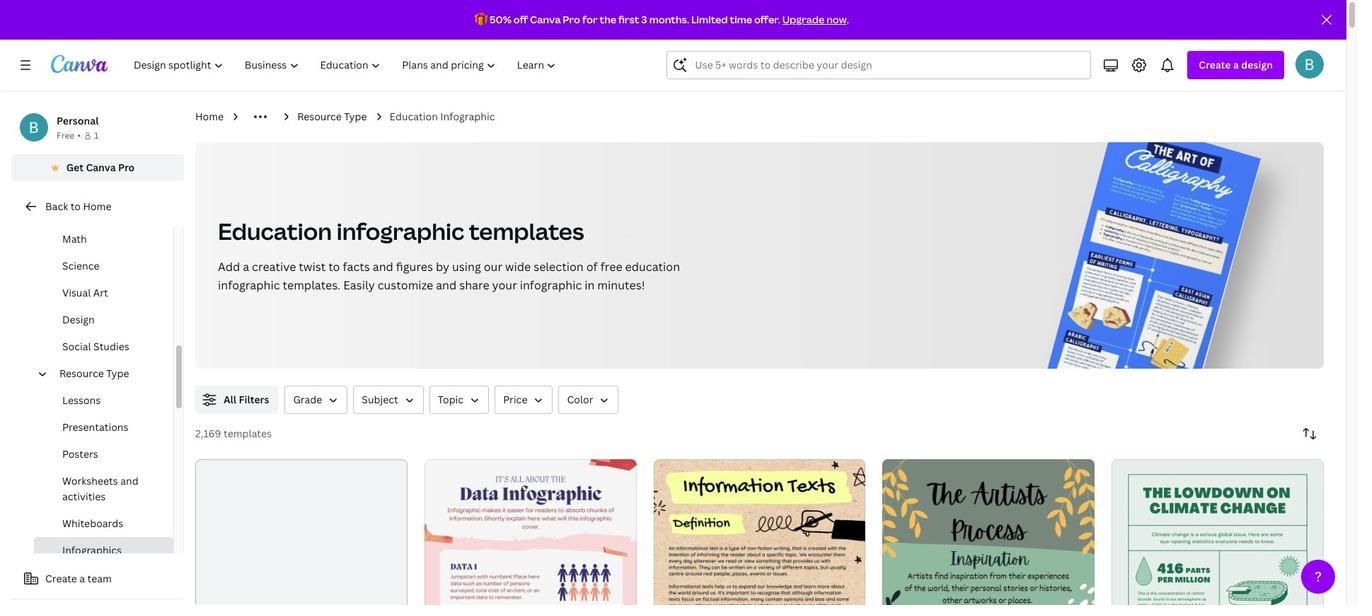 Task type: locate. For each thing, give the bounding box(es) containing it.
1 horizontal spatial to
[[328, 259, 340, 275]]

0 horizontal spatial pro
[[118, 161, 135, 174]]

canva
[[530, 13, 561, 26], [86, 161, 116, 174]]

resource type down social studies
[[59, 367, 129, 380]]

resource down top level navigation element
[[297, 110, 342, 123]]

free •
[[57, 130, 81, 142]]

None search field
[[667, 51, 1091, 79]]

0 horizontal spatial resource type
[[59, 367, 129, 380]]

your
[[492, 277, 517, 293]]

to right the back
[[71, 200, 81, 213]]

0 horizontal spatial create
[[45, 572, 77, 585]]

pro left the for at left top
[[563, 13, 580, 26]]

infographic down the add
[[218, 277, 280, 293]]

pro inside button
[[118, 161, 135, 174]]

personal
[[57, 114, 99, 127]]

top level navigation element
[[125, 51, 569, 79]]

education left infographic
[[390, 110, 438, 123]]

1 horizontal spatial type
[[344, 110, 367, 123]]

resource inside resource type "button"
[[59, 367, 104, 380]]

1 vertical spatial type
[[106, 367, 129, 380]]

creative
[[252, 259, 296, 275]]

education
[[390, 110, 438, 123], [218, 216, 332, 246]]

add
[[218, 259, 240, 275]]

1 horizontal spatial a
[[243, 259, 249, 275]]

social
[[62, 340, 91, 353]]

templates down all filters
[[224, 427, 272, 440]]

a
[[1234, 58, 1239, 71], [243, 259, 249, 275], [79, 572, 85, 585]]

grade
[[293, 393, 322, 406]]

a for creative
[[243, 259, 249, 275]]

price button
[[495, 386, 553, 414]]

0 horizontal spatial home
[[83, 200, 111, 213]]

brad klo image
[[1296, 50, 1324, 79]]

a inside add a creative twist to facts and figures by using our wide selection of free education infographic templates. easily customize and share your infographic in minutes!
[[243, 259, 249, 275]]

templates up wide
[[469, 216, 584, 246]]

1 vertical spatial create
[[45, 572, 77, 585]]

worksheets and activities
[[62, 474, 138, 503]]

type down studies
[[106, 367, 129, 380]]

posters
[[62, 447, 98, 461]]

2 horizontal spatial a
[[1234, 58, 1239, 71]]

design link
[[34, 306, 173, 333]]

1 horizontal spatial create
[[1199, 58, 1231, 71]]

1 vertical spatial and
[[436, 277, 457, 293]]

a inside dropdown button
[[1234, 58, 1239, 71]]

1 horizontal spatial pro
[[563, 13, 580, 26]]

education for education infographic
[[390, 110, 438, 123]]

1 vertical spatial home
[[83, 200, 111, 213]]

resource type down top level navigation element
[[297, 110, 367, 123]]

and down posters link at the left of page
[[120, 474, 138, 488]]

posters link
[[34, 441, 173, 468]]

1 vertical spatial education
[[218, 216, 332, 246]]

1 horizontal spatial education
[[390, 110, 438, 123]]

grade button
[[285, 386, 348, 414]]

home
[[195, 110, 224, 123], [83, 200, 111, 213]]

0 horizontal spatial to
[[71, 200, 81, 213]]

a left team
[[79, 572, 85, 585]]

and
[[373, 259, 393, 275], [436, 277, 457, 293], [120, 474, 138, 488]]

art
[[93, 286, 108, 299]]

using
[[452, 259, 481, 275]]

a left 'design'
[[1234, 58, 1239, 71]]

infographic down 'selection'
[[520, 277, 582, 293]]

0 vertical spatial resource
[[297, 110, 342, 123]]

0 horizontal spatial resource
[[59, 367, 104, 380]]

2 vertical spatial and
[[120, 474, 138, 488]]

1 vertical spatial templates
[[224, 427, 272, 440]]

pro
[[563, 13, 580, 26], [118, 161, 135, 174]]

whiteboards link
[[34, 510, 173, 537]]

type
[[344, 110, 367, 123], [106, 367, 129, 380]]

infographic
[[337, 216, 464, 246], [218, 277, 280, 293], [520, 277, 582, 293]]

to
[[71, 200, 81, 213], [328, 259, 340, 275]]

1
[[94, 130, 99, 142]]

presentations
[[62, 420, 128, 434]]

lessons
[[62, 393, 101, 407]]

education infographic templates
[[218, 216, 584, 246]]

infographic
[[440, 110, 495, 123]]

0 horizontal spatial canva
[[86, 161, 116, 174]]

color
[[567, 393, 593, 406]]

minutes!
[[598, 277, 645, 293]]

activities
[[62, 490, 106, 503]]

first
[[618, 13, 639, 26]]

add a creative twist to facts and figures by using our wide selection of free education infographic templates. easily customize and share your infographic in minutes!
[[218, 259, 680, 293]]

0 vertical spatial resource type
[[297, 110, 367, 123]]

2 vertical spatial a
[[79, 572, 85, 585]]

1 vertical spatial pro
[[118, 161, 135, 174]]

pro up back to home link
[[118, 161, 135, 174]]

type down top level navigation element
[[344, 110, 367, 123]]

create inside dropdown button
[[1199, 58, 1231, 71]]

create for create a team
[[45, 572, 77, 585]]

pink and blue collage scrapbook data infographic image
[[424, 459, 637, 605]]

0 vertical spatial canva
[[530, 13, 561, 26]]

canva right get
[[86, 161, 116, 174]]

to inside add a creative twist to facts and figures by using our wide selection of free education infographic templates. easily customize and share your infographic in minutes!
[[328, 259, 340, 275]]

1 vertical spatial resource type
[[59, 367, 129, 380]]

and down by
[[436, 277, 457, 293]]

limited
[[691, 13, 728, 26]]

all filters
[[224, 393, 269, 406]]

lessons link
[[34, 387, 173, 414]]

0 vertical spatial home
[[195, 110, 224, 123]]

create
[[1199, 58, 1231, 71], [45, 572, 77, 585]]

selection
[[534, 259, 584, 275]]

templates
[[469, 216, 584, 246], [224, 427, 272, 440]]

1 vertical spatial resource
[[59, 367, 104, 380]]

0 horizontal spatial a
[[79, 572, 85, 585]]

social studies
[[62, 340, 129, 353]]

0 vertical spatial and
[[373, 259, 393, 275]]

0 horizontal spatial type
[[106, 367, 129, 380]]

and right facts
[[373, 259, 393, 275]]

resource type inside "button"
[[59, 367, 129, 380]]

a inside button
[[79, 572, 85, 585]]

to right twist at top left
[[328, 259, 340, 275]]

home link
[[195, 109, 224, 125]]

resource type
[[297, 110, 367, 123], [59, 367, 129, 380]]

0 horizontal spatial templates
[[224, 427, 272, 440]]

0 vertical spatial education
[[390, 110, 438, 123]]

0 vertical spatial create
[[1199, 58, 1231, 71]]

create for create a design
[[1199, 58, 1231, 71]]

1 horizontal spatial and
[[373, 259, 393, 275]]

share
[[459, 277, 489, 293]]

1 horizontal spatial templates
[[469, 216, 584, 246]]

create left team
[[45, 572, 77, 585]]

50%
[[490, 13, 512, 26]]

canva right off
[[530, 13, 561, 26]]

education infographic templates image
[[1031, 116, 1261, 466], [1022, 142, 1324, 369]]

resource up lessons
[[59, 367, 104, 380]]

create inside button
[[45, 572, 77, 585]]

a right the add
[[243, 259, 249, 275]]

0 vertical spatial a
[[1234, 58, 1239, 71]]

0 horizontal spatial education
[[218, 216, 332, 246]]

1 vertical spatial to
[[328, 259, 340, 275]]

2,169
[[195, 427, 221, 440]]

infographic up figures
[[337, 216, 464, 246]]

1 vertical spatial a
[[243, 259, 249, 275]]

0 horizontal spatial and
[[120, 474, 138, 488]]

the artists process education infographic in olive ochre abstract nature style image
[[883, 459, 1095, 605]]

1 vertical spatial canva
[[86, 161, 116, 174]]

education up the creative in the left top of the page
[[218, 216, 332, 246]]

2 horizontal spatial infographic
[[520, 277, 582, 293]]

resource
[[297, 110, 342, 123], [59, 367, 104, 380]]

1 horizontal spatial resource
[[297, 110, 342, 123]]

create left 'design'
[[1199, 58, 1231, 71]]

0 vertical spatial type
[[344, 110, 367, 123]]



Task type: vqa. For each thing, say whether or not it's contained in the screenshot.
facts
yes



Task type: describe. For each thing, give the bounding box(es) containing it.
off
[[514, 13, 528, 26]]

back
[[45, 200, 68, 213]]

resource type button
[[54, 360, 165, 387]]

free
[[601, 259, 622, 275]]

math
[[62, 232, 87, 246]]

visual
[[62, 286, 91, 299]]

offer.
[[754, 13, 780, 26]]

create a design button
[[1188, 51, 1284, 79]]

•
[[77, 130, 81, 142]]

presentations link
[[34, 414, 173, 441]]

social studies link
[[34, 333, 173, 360]]

2 horizontal spatial and
[[436, 277, 457, 293]]

information texts in english infographic natural fluro cardboard doodle style image
[[654, 459, 866, 605]]

visual art link
[[34, 280, 173, 306]]

studies
[[93, 340, 129, 353]]

3
[[641, 13, 647, 26]]

team
[[87, 572, 112, 585]]

2,169 templates
[[195, 427, 272, 440]]

facts
[[343, 259, 370, 275]]

upgrade
[[782, 13, 825, 26]]

of
[[586, 259, 598, 275]]

green lined climate change environment infographic image
[[1112, 459, 1324, 605]]

0 vertical spatial pro
[[563, 13, 580, 26]]

wide
[[505, 259, 531, 275]]

🎁
[[475, 13, 488, 26]]

type inside "button"
[[106, 367, 129, 380]]

infographics
[[62, 543, 122, 557]]

education for education infographic templates
[[218, 216, 332, 246]]

customize
[[378, 277, 433, 293]]

1 horizontal spatial canva
[[530, 13, 561, 26]]

get canva pro
[[66, 161, 135, 174]]

color button
[[559, 386, 619, 414]]

a for design
[[1234, 58, 1239, 71]]

time
[[730, 13, 752, 26]]

twist
[[299, 259, 326, 275]]

price
[[503, 393, 528, 406]]

1 horizontal spatial home
[[195, 110, 224, 123]]

Search search field
[[695, 52, 1082, 79]]

all
[[224, 393, 236, 406]]

free
[[57, 130, 74, 142]]

all filters button
[[195, 386, 279, 414]]

get
[[66, 161, 84, 174]]

1 horizontal spatial infographic
[[337, 216, 464, 246]]

education
[[625, 259, 680, 275]]

1 horizontal spatial resource type
[[297, 110, 367, 123]]

science link
[[34, 253, 173, 280]]

months.
[[649, 13, 689, 26]]

Sort by button
[[1296, 420, 1324, 448]]

subject button
[[353, 386, 424, 414]]

0 horizontal spatial infographic
[[218, 277, 280, 293]]

science
[[62, 259, 100, 272]]

visual art
[[62, 286, 108, 299]]

create a team
[[45, 572, 112, 585]]

whiteboards
[[62, 517, 123, 530]]

.
[[847, 13, 849, 26]]

create a team button
[[11, 565, 184, 593]]

in
[[585, 277, 595, 293]]

easily
[[343, 277, 375, 293]]

canva inside button
[[86, 161, 116, 174]]

for
[[582, 13, 598, 26]]

0 vertical spatial to
[[71, 200, 81, 213]]

by
[[436, 259, 449, 275]]

worksheets
[[62, 474, 118, 488]]

figures
[[396, 259, 433, 275]]

🎁 50% off canva pro for the first 3 months. limited time offer. upgrade now .
[[475, 13, 849, 26]]

topic button
[[429, 386, 489, 414]]

back to home link
[[11, 192, 184, 221]]

filters
[[239, 393, 269, 406]]

the
[[600, 13, 616, 26]]

upgrade now button
[[782, 13, 847, 26]]

subject
[[362, 393, 398, 406]]

0 vertical spatial templates
[[469, 216, 584, 246]]

create a design
[[1199, 58, 1273, 71]]

a for team
[[79, 572, 85, 585]]

and inside worksheets and activities
[[120, 474, 138, 488]]

worksheets and activities link
[[34, 468, 173, 510]]

home inside back to home link
[[83, 200, 111, 213]]

math link
[[34, 226, 173, 253]]

our
[[484, 259, 502, 275]]

education infographic
[[390, 110, 495, 123]]

design
[[62, 313, 95, 326]]

now
[[827, 13, 847, 26]]

topic
[[438, 393, 464, 406]]

back to home
[[45, 200, 111, 213]]

design
[[1241, 58, 1273, 71]]

templates.
[[283, 277, 341, 293]]

get canva pro button
[[11, 154, 184, 181]]



